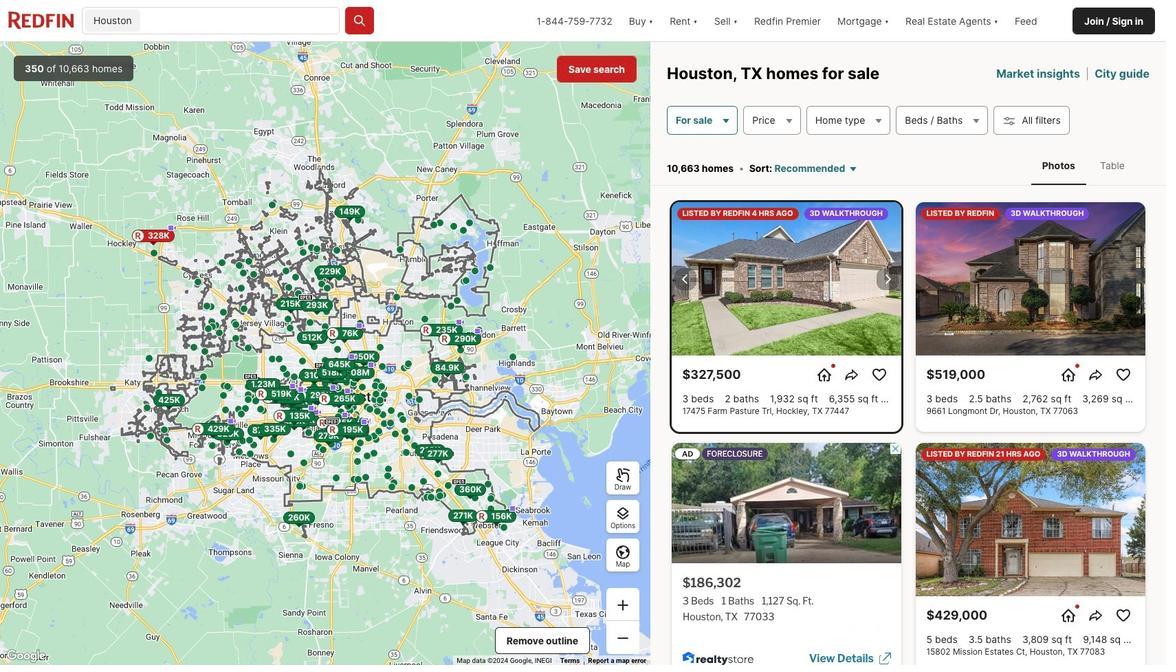 Task type: describe. For each thing, give the bounding box(es) containing it.
share home image for first add home to favorites icon from the bottom of the page
[[1088, 607, 1104, 624]]

share home image
[[844, 367, 860, 383]]

2 add home to favorites image from the top
[[1115, 607, 1132, 624]]

map region
[[0, 42, 651, 665]]

advertisement image
[[665, 438, 909, 665]]



Task type: vqa. For each thing, say whether or not it's contained in the screenshot.
"Homes for sale" Link corresponding to Kentucky • Homes for sale
no



Task type: locate. For each thing, give the bounding box(es) containing it.
1 vertical spatial add home to favorites image
[[1115, 607, 1132, 624]]

share home image
[[1088, 367, 1104, 383], [1088, 607, 1104, 624]]

ad element
[[672, 443, 901, 665]]

1 vertical spatial share home image
[[1088, 607, 1104, 624]]

add home to favorites checkbox for 2nd add home to favorites icon from the bottom of the page share home image
[[1113, 364, 1135, 386]]

schedule a tour image
[[1060, 607, 1077, 624]]

0 vertical spatial add home to favorites image
[[1115, 367, 1132, 383]]

previous image
[[677, 271, 694, 287]]

0 vertical spatial share home image
[[1088, 367, 1104, 383]]

2 schedule a tour image from the left
[[1060, 367, 1077, 383]]

next image
[[879, 271, 896, 287]]

2 add home to favorites checkbox from the top
[[1113, 605, 1135, 627]]

tab list
[[1018, 146, 1150, 185]]

Add home to favorites checkbox
[[1113, 364, 1135, 386], [1113, 605, 1135, 627]]

2 share home image from the top
[[1088, 607, 1104, 624]]

0 horizontal spatial schedule a tour image
[[816, 367, 833, 383]]

add home to favorites image
[[1115, 367, 1132, 383], [1115, 607, 1132, 624]]

1 vertical spatial add home to favorites checkbox
[[1113, 605, 1135, 627]]

toggle search results photos view tab
[[1032, 148, 1087, 182]]

1 add home to favorites image from the top
[[1115, 367, 1132, 383]]

1 add home to favorites checkbox from the top
[[1113, 364, 1135, 386]]

schedule a tour image for share home icon
[[816, 367, 833, 383]]

1 schedule a tour image from the left
[[816, 367, 833, 383]]

Add home to favorites checkbox
[[868, 364, 890, 386]]

1 share home image from the top
[[1088, 367, 1104, 383]]

add home to favorites checkbox for first add home to favorites icon from the bottom of the page's share home image
[[1113, 605, 1135, 627]]

schedule a tour image
[[816, 367, 833, 383], [1060, 367, 1077, 383]]

schedule a tour image for 2nd add home to favorites icon from the bottom of the page share home image
[[1060, 367, 1077, 383]]

submit search image
[[353, 14, 367, 28]]

share home image for 2nd add home to favorites icon from the bottom of the page
[[1088, 367, 1104, 383]]

add home to favorites image
[[871, 367, 888, 383]]

0 vertical spatial add home to favorites checkbox
[[1113, 364, 1135, 386]]

None search field
[[143, 8, 339, 35]]

toggle search results table view tab
[[1090, 148, 1136, 182]]

google image
[[3, 647, 49, 665]]

1 horizontal spatial schedule a tour image
[[1060, 367, 1077, 383]]



